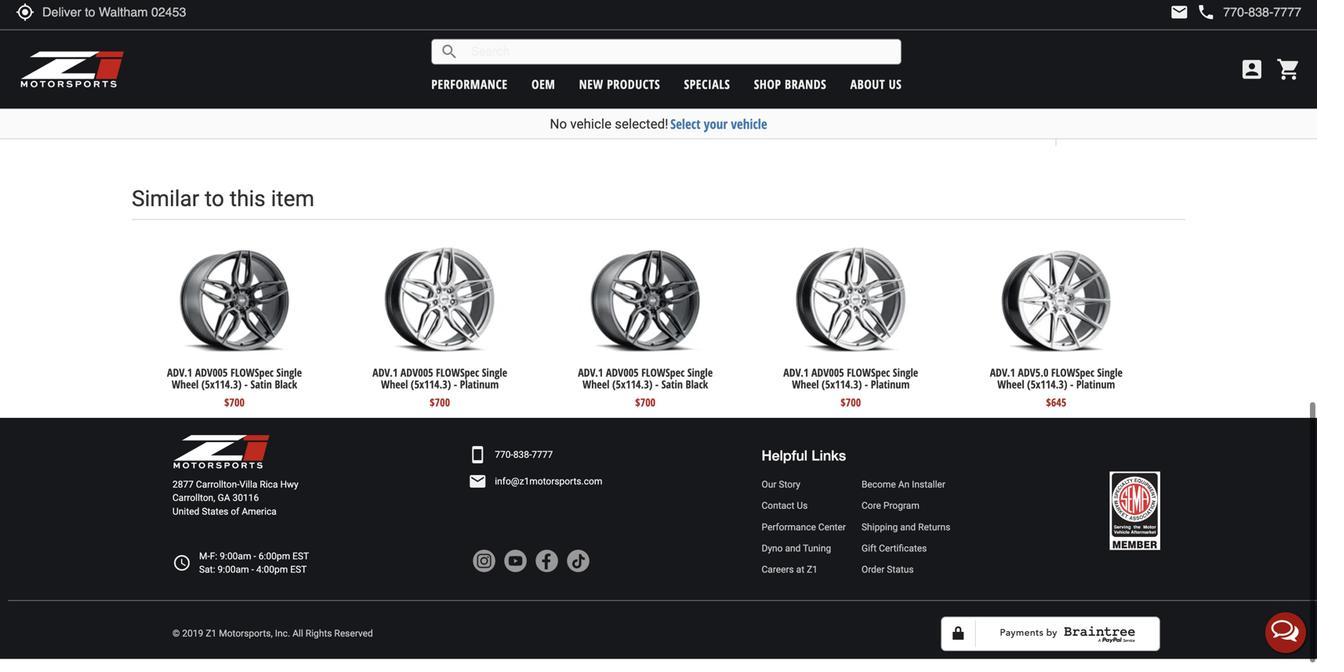 Task type: locate. For each thing, give the bounding box(es) containing it.
0 vertical spatial us
[[889, 81, 902, 98]]

z1 for at
[[807, 570, 818, 581]]

account_box
[[1240, 62, 1265, 87]]

2 platinum from the left
[[871, 382, 910, 397]]

2877
[[173, 485, 194, 495]]

at
[[797, 570, 805, 581]]

1 vertical spatial z1
[[206, 634, 217, 645]]

3 (5x114.3) from the left
[[613, 382, 653, 397]]

reserved
[[335, 634, 373, 645]]

0 horizontal spatial platinum
[[460, 382, 499, 397]]

3 adv005 from the left
[[606, 370, 639, 385]]

dyno
[[762, 548, 783, 559]]

adv.1
[[167, 370, 192, 385], [373, 370, 398, 385], [578, 370, 604, 385], [784, 370, 809, 385], [991, 370, 1016, 385]]

tuning
[[803, 548, 832, 559]]

9:00am
[[220, 556, 251, 567], [218, 570, 249, 581]]

core
[[862, 506, 882, 517]]

est right 6:00pm
[[293, 556, 309, 567]]

no
[[550, 121, 567, 137]]

1 platinum from the left
[[460, 382, 499, 397]]

adv.1 adv005 flowspec single wheel (5x114.3) - satin black $700
[[167, 370, 302, 415], [578, 370, 713, 415]]

vehicle
[[731, 120, 768, 138], [571, 121, 612, 137]]

0 horizontal spatial z1
[[206, 634, 217, 645]]

1 vertical spatial us
[[797, 506, 808, 517]]

9:00am right f:
[[220, 556, 251, 567]]

ga
[[218, 498, 230, 509]]

our story
[[762, 485, 801, 495]]

3 wheel from the left
[[583, 382, 610, 397]]

1 single from the left
[[277, 370, 302, 385]]

4 flowspec from the left
[[847, 370, 891, 385]]

0 horizontal spatial adv.1 adv005 flowspec single wheel (5x114.3) - platinum $700
[[373, 370, 508, 415]]

5 (5x114.3) from the left
[[1028, 382, 1068, 397]]

4 (5x114.3) from the left
[[822, 382, 863, 397]]

contact
[[762, 506, 795, 517]]

phone
[[1197, 8, 1216, 27]]

1 satin from the left
[[251, 382, 272, 397]]

villa
[[240, 485, 258, 495]]

vehicle right your
[[731, 120, 768, 138]]

platinum
[[460, 382, 499, 397], [871, 382, 910, 397], [1077, 382, 1116, 397]]

and
[[901, 527, 916, 538], [786, 548, 801, 559]]

select your vehicle link
[[671, 120, 768, 138]]

performance
[[432, 81, 508, 98]]

access_time m-f: 9:00am - 6:00pm est sat: 9:00am - 4:00pm est
[[173, 556, 309, 581]]

shipping and returns
[[862, 527, 951, 538]]

5 flowspec from the left
[[1052, 370, 1095, 385]]

us down our story link
[[797, 506, 808, 517]]

center
[[819, 527, 846, 538]]

3 platinum from the left
[[1077, 382, 1116, 397]]

1 vertical spatial and
[[786, 548, 801, 559]]

gift certificates link
[[862, 547, 951, 561]]

us right about
[[889, 81, 902, 98]]

0 horizontal spatial black
[[275, 382, 297, 397]]

mail
[[1171, 8, 1190, 27]]

youtube link image
[[504, 554, 527, 578]]

rights
[[306, 634, 332, 645]]

and right dyno
[[786, 548, 801, 559]]

sat:
[[199, 570, 215, 581]]

z1 right at
[[807, 570, 818, 581]]

Search search field
[[459, 45, 902, 69]]

smartphone
[[469, 451, 487, 470]]

1 horizontal spatial adv.1 adv005 flowspec single wheel (5x114.3) - platinum $700
[[784, 370, 919, 415]]

careers at z1 link
[[762, 569, 846, 582]]

0 vertical spatial and
[[901, 527, 916, 538]]

0 horizontal spatial and
[[786, 548, 801, 559]]

hwy
[[280, 485, 299, 495]]

1 horizontal spatial us
[[889, 81, 902, 98]]

1 horizontal spatial platinum
[[871, 382, 910, 397]]

oem link
[[532, 81, 556, 98]]

brands
[[785, 81, 827, 98]]

5 adv.1 from the left
[[991, 370, 1016, 385]]

core program
[[862, 506, 920, 517]]

status
[[888, 570, 914, 581]]

adv.1 adv005 flowspec single wheel (5x114.3) - platinum $700 up smartphone on the bottom of the page
[[373, 370, 508, 415]]

tiktok link image
[[567, 554, 590, 578]]

1 horizontal spatial z1
[[807, 570, 818, 581]]

0 horizontal spatial vehicle
[[571, 121, 612, 137]]

carrollton,
[[173, 498, 215, 509]]

2 adv005 from the left
[[401, 370, 434, 385]]

4 wheel from the left
[[793, 382, 820, 397]]

vehicle right no
[[571, 121, 612, 137]]

order status link
[[862, 569, 951, 582]]

5 single from the left
[[1098, 370, 1123, 385]]

1 horizontal spatial vehicle
[[731, 120, 768, 138]]

2 horizontal spatial platinum
[[1077, 382, 1116, 397]]

1 flowspec from the left
[[231, 370, 274, 385]]

0 vertical spatial est
[[293, 556, 309, 567]]

america
[[242, 511, 277, 522]]

adv.1 adv005 flowspec single wheel (5x114.3) - platinum $700 up links
[[784, 370, 919, 415]]

0 horizontal spatial us
[[797, 506, 808, 517]]

1 horizontal spatial satin
[[662, 382, 683, 397]]

z1 right 2019
[[206, 634, 217, 645]]

1 black from the left
[[275, 382, 297, 397]]

and for returns
[[901, 527, 916, 538]]

performance link
[[432, 81, 508, 98]]

7777
[[532, 455, 553, 466]]

program
[[884, 506, 920, 517]]

2019
[[182, 634, 203, 645]]

helpful
[[762, 452, 808, 469]]

contact us link
[[762, 505, 846, 518]]

oem
[[532, 81, 556, 98]]

black
[[275, 382, 297, 397], [686, 382, 709, 397]]

become an installer link
[[862, 483, 951, 497]]

1 horizontal spatial and
[[901, 527, 916, 538]]

us for contact us
[[797, 506, 808, 517]]

2 adv.1 from the left
[[373, 370, 398, 385]]

wheel
[[172, 382, 199, 397], [381, 382, 408, 397], [583, 382, 610, 397], [793, 382, 820, 397], [998, 382, 1025, 397]]

adv.1 adv005 flowspec single wheel (5x114.3) - platinum $700
[[373, 370, 508, 415], [784, 370, 919, 415]]

1 vertical spatial 9:00am
[[218, 570, 249, 581]]

installer
[[913, 485, 946, 495]]

and down core program "link"
[[901, 527, 916, 538]]

us
[[889, 81, 902, 98], [797, 506, 808, 517]]

new products
[[579, 81, 661, 98]]

gift certificates
[[862, 548, 928, 559]]

1 vertical spatial est
[[290, 570, 307, 581]]

0 vertical spatial z1
[[807, 570, 818, 581]]

1 horizontal spatial black
[[686, 382, 709, 397]]

z1 company logo image
[[173, 439, 271, 475]]

(5x114.3)
[[201, 382, 242, 397], [411, 382, 451, 397], [613, 382, 653, 397], [822, 382, 863, 397], [1028, 382, 1068, 397]]

access_time
[[173, 559, 191, 578]]

info@z1motorsports.com
[[495, 481, 603, 492]]

est
[[293, 556, 309, 567], [290, 570, 307, 581]]

0 horizontal spatial adv.1 adv005 flowspec single wheel (5x114.3) - satin black $700
[[167, 370, 302, 415]]

-
[[244, 382, 248, 397], [454, 382, 457, 397], [656, 382, 659, 397], [865, 382, 869, 397], [1071, 382, 1074, 397], [254, 556, 256, 567], [251, 570, 254, 581]]

rica
[[260, 485, 278, 495]]

to
[[205, 191, 224, 217]]

3 $700 from the left
[[636, 400, 656, 415]]

9:00am right sat:
[[218, 570, 249, 581]]

z1 motorsports logo image
[[20, 55, 125, 94]]

shop brands link
[[754, 81, 827, 98]]

5 wheel from the left
[[998, 382, 1025, 397]]

selected!
[[615, 121, 669, 137]]

become an installer
[[862, 485, 946, 495]]

us for about us
[[889, 81, 902, 98]]

1 horizontal spatial adv.1 adv005 flowspec single wheel (5x114.3) - satin black $700
[[578, 370, 713, 415]]

$700
[[224, 400, 245, 415], [430, 400, 450, 415], [636, 400, 656, 415], [841, 400, 862, 415]]

sema member logo image
[[1110, 477, 1161, 556]]

vehicle inside no vehicle selected! select your vehicle
[[571, 121, 612, 137]]

specials
[[684, 81, 731, 98]]

this
[[230, 191, 266, 217]]

0 horizontal spatial satin
[[251, 382, 272, 397]]

2 adv.1 adv005 flowspec single wheel (5x114.3) - satin black $700 from the left
[[578, 370, 713, 415]]

satin
[[251, 382, 272, 397], [662, 382, 683, 397]]

838-
[[514, 455, 532, 466]]

est right 4:00pm
[[290, 570, 307, 581]]

facebook link image
[[535, 554, 559, 578]]



Task type: vqa. For each thing, say whether or not it's contained in the screenshot.
'/' in the Z1 370Z / G37 (Sport) Brake Upgrade Kit
no



Task type: describe. For each thing, give the bounding box(es) containing it.
carrollton-
[[196, 485, 240, 495]]

info@z1motorsports.com link
[[495, 480, 603, 494]]

3 flowspec from the left
[[642, 370, 685, 385]]

my_location
[[16, 8, 35, 27]]

certificates
[[880, 548, 928, 559]]

motorsports,
[[219, 634, 273, 645]]

3 adv.1 from the left
[[578, 370, 604, 385]]

- inside adv.1 adv5.0 flowspec single wheel (5x114.3) - platinum $645
[[1071, 382, 1074, 397]]

instagram link image
[[472, 554, 496, 578]]

1 adv.1 adv005 flowspec single wheel (5x114.3) - platinum $700 from the left
[[373, 370, 508, 415]]

4:00pm
[[256, 570, 288, 581]]

inc.
[[275, 634, 290, 645]]

z1 for 2019
[[206, 634, 217, 645]]

performance
[[762, 527, 817, 538]]

specials link
[[684, 81, 731, 98]]

our
[[762, 485, 777, 495]]

united
[[173, 511, 200, 522]]

select
[[671, 120, 701, 138]]

2 single from the left
[[482, 370, 508, 385]]

products
[[607, 81, 661, 98]]

1 adv005 from the left
[[195, 370, 228, 385]]

dyno and tuning
[[762, 548, 832, 559]]

order
[[862, 570, 885, 581]]

similar to this item
[[132, 191, 315, 217]]

30116
[[233, 498, 259, 509]]

email info@z1motorsports.com
[[469, 477, 603, 496]]

3 single from the left
[[688, 370, 713, 385]]

new products link
[[579, 81, 661, 98]]

and for tuning
[[786, 548, 801, 559]]

4 single from the left
[[893, 370, 919, 385]]

story
[[779, 485, 801, 495]]

states
[[202, 511, 229, 522]]

single inside adv.1 adv5.0 flowspec single wheel (5x114.3) - platinum $645
[[1098, 370, 1123, 385]]

shopping_cart
[[1277, 62, 1302, 87]]

email
[[469, 477, 487, 496]]

6:00pm
[[259, 556, 290, 567]]

links
[[812, 452, 847, 469]]

new
[[579, 81, 604, 98]]

no vehicle selected! select your vehicle
[[550, 120, 768, 138]]

mail phone
[[1171, 8, 1216, 27]]

2 adv.1 adv005 flowspec single wheel (5x114.3) - platinum $700 from the left
[[784, 370, 919, 415]]

shop
[[754, 81, 782, 98]]

1 $700 from the left
[[224, 400, 245, 415]]

2 $700 from the left
[[430, 400, 450, 415]]

similar
[[132, 191, 199, 217]]

4 adv.1 from the left
[[784, 370, 809, 385]]

wheel inside adv.1 adv5.0 flowspec single wheel (5x114.3) - platinum $645
[[998, 382, 1025, 397]]

f:
[[210, 556, 218, 567]]

search
[[440, 47, 459, 66]]

performance center
[[762, 527, 846, 538]]

about
[[851, 81, 886, 98]]

core program link
[[862, 505, 951, 518]]

all
[[293, 634, 303, 645]]

gift
[[862, 548, 877, 559]]

2 flowspec from the left
[[436, 370, 479, 385]]

about us link
[[851, 81, 902, 98]]

2 (5x114.3) from the left
[[411, 382, 451, 397]]

shipping and returns link
[[862, 526, 951, 539]]

m-
[[199, 556, 210, 567]]

smartphone 770-838-7777
[[469, 451, 553, 470]]

4 $700 from the left
[[841, 400, 862, 415]]

phone link
[[1197, 8, 1302, 27]]

item
[[271, 191, 315, 217]]

© 2019 z1 motorsports, inc. all rights reserved
[[173, 634, 373, 645]]

$645
[[1047, 400, 1067, 415]]

returns
[[919, 527, 951, 538]]

2 satin from the left
[[662, 382, 683, 397]]

adv5.0
[[1019, 370, 1049, 385]]

dyno and tuning link
[[762, 547, 846, 561]]

performance center link
[[762, 526, 846, 539]]

2877 carrollton-villa rica hwy carrollton, ga 30116 united states of america
[[173, 485, 299, 522]]

an
[[899, 485, 910, 495]]

(5x114.3) inside adv.1 adv5.0 flowspec single wheel (5x114.3) - platinum $645
[[1028, 382, 1068, 397]]

shopping_cart link
[[1273, 62, 1302, 87]]

adv.1 inside adv.1 adv5.0 flowspec single wheel (5x114.3) - platinum $645
[[991, 370, 1016, 385]]

your
[[704, 120, 728, 138]]

helpful links
[[762, 452, 847, 469]]

1 (5x114.3) from the left
[[201, 382, 242, 397]]

become
[[862, 485, 897, 495]]

order status
[[862, 570, 914, 581]]

1 wheel from the left
[[172, 382, 199, 397]]

1 adv.1 from the left
[[167, 370, 192, 385]]

contact us
[[762, 506, 808, 517]]

2 wheel from the left
[[381, 382, 408, 397]]

1 adv.1 adv005 flowspec single wheel (5x114.3) - satin black $700 from the left
[[167, 370, 302, 415]]

4 adv005 from the left
[[812, 370, 845, 385]]

770-
[[495, 455, 514, 466]]

careers
[[762, 570, 794, 581]]

account_box link
[[1236, 62, 1269, 87]]

careers at z1
[[762, 570, 818, 581]]

0 vertical spatial 9:00am
[[220, 556, 251, 567]]

platinum inside adv.1 adv5.0 flowspec single wheel (5x114.3) - platinum $645
[[1077, 382, 1116, 397]]

of
[[231, 511, 240, 522]]

2 black from the left
[[686, 382, 709, 397]]

about us
[[851, 81, 902, 98]]

flowspec inside adv.1 adv5.0 flowspec single wheel (5x114.3) - platinum $645
[[1052, 370, 1095, 385]]



